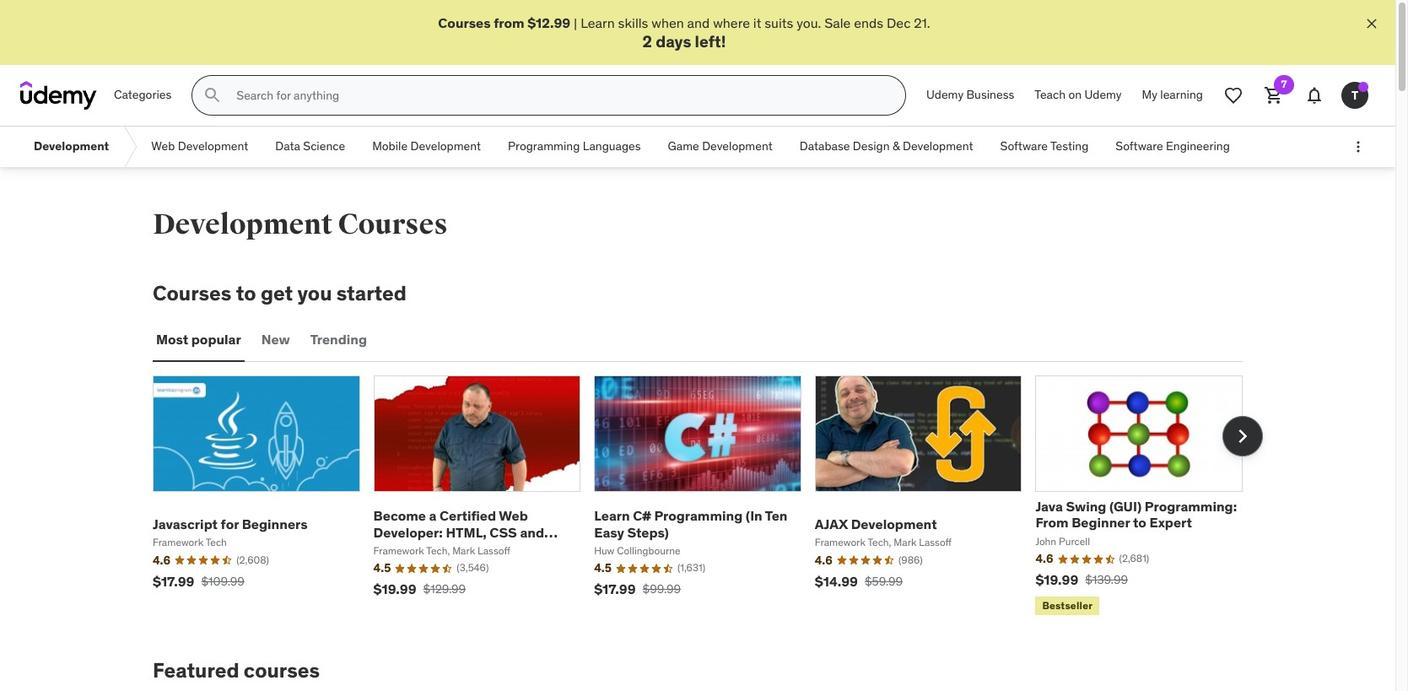 Task type: locate. For each thing, give the bounding box(es) containing it.
1 horizontal spatial programming
[[655, 508, 743, 525]]

udemy
[[927, 87, 964, 102], [1085, 87, 1122, 102]]

0 vertical spatial courses
[[438, 14, 491, 31]]

ajax development link
[[815, 516, 938, 533]]

css
[[490, 524, 517, 541]]

1 software from the left
[[1001, 139, 1048, 154]]

2 udemy from the left
[[1085, 87, 1122, 102]]

web
[[151, 139, 175, 154], [499, 508, 528, 525]]

0 vertical spatial programming
[[508, 139, 580, 154]]

courses
[[244, 658, 320, 684]]

t link
[[1336, 75, 1376, 116]]

suits
[[765, 14, 794, 31]]

dec
[[887, 14, 911, 31]]

software testing
[[1001, 139, 1089, 154]]

0 horizontal spatial software
[[1001, 139, 1048, 154]]

database design & development
[[800, 139, 974, 154]]

you.
[[797, 14, 822, 31]]

programming left (in
[[655, 508, 743, 525]]

udemy business link
[[917, 75, 1025, 116]]

java swing (gui) programming: from beginner to expert
[[1036, 498, 1238, 531]]

web right certified
[[499, 508, 528, 525]]

shopping cart with 7 items image
[[1265, 85, 1285, 106]]

courses up most popular
[[153, 280, 232, 307]]

most popular
[[156, 331, 241, 348]]

learning
[[1161, 87, 1204, 102]]

7 link
[[1254, 75, 1295, 116]]

arrow pointing to subcategory menu links image
[[123, 127, 138, 167]]

left!
[[695, 32, 726, 52]]

web development
[[151, 139, 248, 154]]

learn right | at the left
[[581, 14, 615, 31]]

and for courses from $12.99 | learn skills when and where it suits you. sale ends dec 21. 2 days left!
[[688, 14, 710, 31]]

featured courses
[[153, 658, 320, 684]]

learn
[[581, 14, 615, 31], [594, 508, 630, 525]]

web right arrow pointing to subcategory menu links icon
[[151, 139, 175, 154]]

1 udemy from the left
[[927, 87, 964, 102]]

next image
[[1230, 423, 1257, 450]]

where
[[713, 14, 750, 31]]

game development link
[[655, 127, 787, 167]]

development up the get
[[153, 207, 333, 242]]

featured
[[153, 658, 239, 684]]

c#
[[633, 508, 652, 525]]

to
[[236, 280, 256, 307], [1134, 514, 1147, 531]]

you
[[298, 280, 332, 307]]

beginner
[[1072, 514, 1131, 531]]

1 vertical spatial to
[[1134, 514, 1147, 531]]

when
[[652, 14, 684, 31]]

easy
[[594, 524, 625, 541]]

1 horizontal spatial software
[[1116, 139, 1164, 154]]

you have alerts image
[[1359, 82, 1369, 92]]

development right & at top
[[903, 139, 974, 154]]

become
[[374, 508, 426, 525]]

1 vertical spatial learn
[[594, 508, 630, 525]]

get
[[261, 280, 293, 307]]

and inside the courses from $12.99 | learn skills when and where it suits you. sale ends dec 21. 2 days left!
[[688, 14, 710, 31]]

to inside java swing (gui) programming: from beginner to expert
[[1134, 514, 1147, 531]]

teach
[[1035, 87, 1066, 102]]

trending button
[[307, 320, 371, 360]]

development inside 'link'
[[411, 139, 481, 154]]

1 horizontal spatial to
[[1134, 514, 1147, 531]]

engineering
[[1167, 139, 1231, 154]]

programming down search for anything text box
[[508, 139, 580, 154]]

game
[[668, 139, 700, 154]]

javascript
[[153, 516, 218, 533]]

(in
[[746, 508, 763, 525]]

programming
[[508, 139, 580, 154], [655, 508, 743, 525]]

0 vertical spatial learn
[[581, 14, 615, 31]]

categories button
[[104, 75, 182, 116]]

game development
[[668, 139, 773, 154]]

1 vertical spatial programming
[[655, 508, 743, 525]]

design
[[853, 139, 890, 154]]

beginners
[[242, 516, 308, 533]]

started
[[337, 280, 407, 307]]

data science link
[[262, 127, 359, 167]]

swing
[[1067, 498, 1107, 515]]

courses
[[438, 14, 491, 31], [338, 207, 448, 242], [153, 280, 232, 307]]

and inside become a certified web developer: html, css and javascript
[[520, 524, 545, 541]]

2 software from the left
[[1116, 139, 1164, 154]]

software
[[1001, 139, 1048, 154], [1116, 139, 1164, 154]]

development down "submit search" image
[[178, 139, 248, 154]]

my learning
[[1143, 87, 1204, 102]]

0 horizontal spatial web
[[151, 139, 175, 154]]

1 vertical spatial web
[[499, 508, 528, 525]]

development right 'mobile'
[[411, 139, 481, 154]]

learn inside the courses from $12.99 | learn skills when and where it suits you. sale ends dec 21. 2 days left!
[[581, 14, 615, 31]]

java swing (gui) programming: from beginner to expert link
[[1036, 498, 1238, 531]]

0 horizontal spatial to
[[236, 280, 256, 307]]

udemy right on at the right of the page
[[1085, 87, 1122, 102]]

learn left the c#
[[594, 508, 630, 525]]

1 horizontal spatial web
[[499, 508, 528, 525]]

to left expert
[[1134, 514, 1147, 531]]

steps)
[[628, 524, 669, 541]]

2
[[643, 32, 653, 52]]

development right ajax
[[851, 516, 938, 533]]

languages
[[583, 139, 641, 154]]

trending
[[310, 331, 367, 348]]

1 horizontal spatial and
[[688, 14, 710, 31]]

development
[[34, 139, 109, 154], [178, 139, 248, 154], [411, 139, 481, 154], [702, 139, 773, 154], [903, 139, 974, 154], [153, 207, 333, 242], [851, 516, 938, 533]]

1 vertical spatial and
[[520, 524, 545, 541]]

from
[[1036, 514, 1069, 531]]

software inside 'link'
[[1001, 139, 1048, 154]]

data
[[275, 139, 301, 154]]

7
[[1282, 78, 1288, 90]]

teach on udemy
[[1035, 87, 1122, 102]]

most popular button
[[153, 320, 245, 360]]

and up 'left!'
[[688, 14, 710, 31]]

courses for courses to get you started
[[153, 280, 232, 307]]

a
[[429, 508, 437, 525]]

udemy left business
[[927, 87, 964, 102]]

courses left from
[[438, 14, 491, 31]]

1 horizontal spatial udemy
[[1085, 87, 1122, 102]]

software down 'my'
[[1116, 139, 1164, 154]]

more subcategory menu links image
[[1351, 139, 1368, 155]]

software left testing
[[1001, 139, 1048, 154]]

0 vertical spatial web
[[151, 139, 175, 154]]

to left the get
[[236, 280, 256, 307]]

courses up started
[[338, 207, 448, 242]]

and right css at left bottom
[[520, 524, 545, 541]]

development down 'udemy' image
[[34, 139, 109, 154]]

0 horizontal spatial udemy
[[927, 87, 964, 102]]

and
[[688, 14, 710, 31], [520, 524, 545, 541]]

0 vertical spatial to
[[236, 280, 256, 307]]

2 vertical spatial courses
[[153, 280, 232, 307]]

0 horizontal spatial and
[[520, 524, 545, 541]]

programming inside 'learn c# programming (in ten easy steps)'
[[655, 508, 743, 525]]

expert
[[1150, 514, 1193, 531]]

courses inside the courses from $12.99 | learn skills when and where it suits you. sale ends dec 21. 2 days left!
[[438, 14, 491, 31]]

programming languages
[[508, 139, 641, 154]]

development inside carousel "element"
[[851, 516, 938, 533]]

data science
[[275, 139, 345, 154]]

0 vertical spatial and
[[688, 14, 710, 31]]



Task type: vqa. For each thing, say whether or not it's contained in the screenshot.
'Developer'
no



Task type: describe. For each thing, give the bounding box(es) containing it.
software engineering
[[1116, 139, 1231, 154]]

udemy inside teach on udemy link
[[1085, 87, 1122, 102]]

most
[[156, 331, 188, 348]]

learn c# programming (in ten easy steps) link
[[594, 508, 788, 541]]

mobile development
[[372, 139, 481, 154]]

business
[[967, 87, 1015, 102]]

teach on udemy link
[[1025, 75, 1133, 116]]

development courses
[[153, 207, 448, 242]]

development link
[[20, 127, 123, 167]]

javascript for beginners
[[153, 516, 308, 533]]

and for become a certified web developer: html, css and javascript
[[520, 524, 545, 541]]

sale
[[825, 14, 851, 31]]

0 horizontal spatial programming
[[508, 139, 580, 154]]

wishlist image
[[1224, 85, 1244, 106]]

my
[[1143, 87, 1158, 102]]

software for software testing
[[1001, 139, 1048, 154]]

ends
[[855, 14, 884, 31]]

courses from $12.99 | learn skills when and where it suits you. sale ends dec 21. 2 days left!
[[438, 14, 931, 52]]

submit search image
[[203, 85, 223, 106]]

database design & development link
[[787, 127, 987, 167]]

learn c# programming (in ten easy steps)
[[594, 508, 788, 541]]

learn inside 'learn c# programming (in ten easy steps)'
[[594, 508, 630, 525]]

database
[[800, 139, 850, 154]]

new button
[[258, 320, 293, 360]]

21.
[[914, 14, 931, 31]]

programming languages link
[[495, 127, 655, 167]]

on
[[1069, 87, 1082, 102]]

mobile
[[372, 139, 408, 154]]

ajax development
[[815, 516, 938, 533]]

development right the game
[[702, 139, 773, 154]]

software for software engineering
[[1116, 139, 1164, 154]]

programming:
[[1145, 498, 1238, 515]]

notifications image
[[1305, 85, 1325, 106]]

udemy business
[[927, 87, 1015, 102]]

web inside become a certified web developer: html, css and javascript
[[499, 508, 528, 525]]

software engineering link
[[1103, 127, 1244, 167]]

javascript for beginners link
[[153, 516, 308, 533]]

categories
[[114, 87, 172, 102]]

developer:
[[374, 524, 443, 541]]

udemy inside udemy business "link"
[[927, 87, 964, 102]]

skills
[[618, 14, 649, 31]]

t
[[1352, 88, 1359, 103]]

javascript
[[374, 540, 441, 557]]

(gui)
[[1110, 498, 1142, 515]]

popular
[[191, 331, 241, 348]]

for
[[221, 516, 239, 533]]

certified
[[440, 508, 496, 525]]

1 vertical spatial courses
[[338, 207, 448, 242]]

my learning link
[[1133, 75, 1214, 116]]

become a certified web developer: html, css and javascript
[[374, 508, 545, 557]]

&
[[893, 139, 900, 154]]

courses to get you started
[[153, 280, 407, 307]]

new
[[262, 331, 290, 348]]

ten
[[765, 508, 788, 525]]

web development link
[[138, 127, 262, 167]]

science
[[303, 139, 345, 154]]

become a certified web developer: html, css and javascript link
[[374, 508, 558, 557]]

Search for anything text field
[[233, 81, 886, 110]]

mobile development link
[[359, 127, 495, 167]]

carousel element
[[153, 376, 1264, 619]]

software testing link
[[987, 127, 1103, 167]]

|
[[574, 14, 578, 31]]

close image
[[1364, 15, 1381, 32]]

ajax
[[815, 516, 848, 533]]

days
[[656, 32, 692, 52]]

java
[[1036, 498, 1064, 515]]

from
[[494, 14, 525, 31]]

it
[[754, 14, 762, 31]]

courses for courses from $12.99 | learn skills when and where it suits you. sale ends dec 21. 2 days left!
[[438, 14, 491, 31]]

html,
[[446, 524, 487, 541]]

udemy image
[[20, 81, 97, 110]]

testing
[[1051, 139, 1089, 154]]



